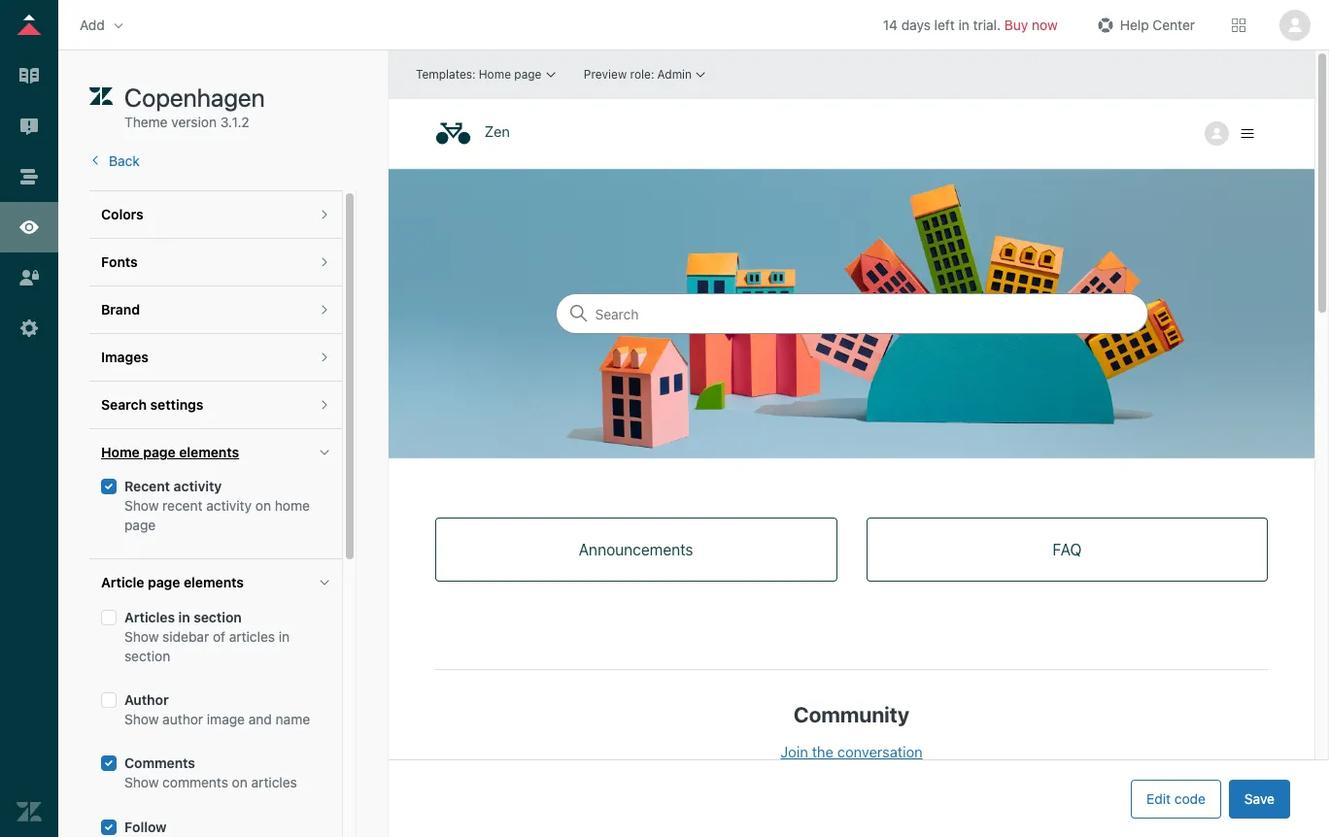 Task type: locate. For each thing, give the bounding box(es) containing it.
left
[[935, 16, 955, 33]]

activity right 'recent'
[[206, 498, 252, 515]]

author show author image and name
[[124, 692, 310, 728]]

articles
[[124, 609, 175, 626]]

elements up of
[[184, 575, 244, 591]]

in right left
[[959, 16, 970, 33]]

2 vertical spatial in
[[279, 629, 290, 645]]

14
[[883, 16, 898, 33]]

1 horizontal spatial on
[[255, 498, 271, 515]]

section up of
[[194, 609, 242, 626]]

14 days left in trial. buy now
[[883, 16, 1058, 33]]

arrange content image
[[17, 164, 42, 190]]

back
[[109, 153, 140, 169]]

articles right of
[[229, 629, 275, 645]]

section
[[194, 609, 242, 626], [124, 648, 170, 665]]

articles down and
[[251, 775, 297, 791]]

page for home
[[143, 444, 176, 461]]

show down articles
[[124, 629, 159, 645]]

page up recent
[[143, 444, 176, 461]]

home page elements
[[101, 444, 239, 461]]

1 vertical spatial page
[[124, 517, 156, 534]]

activity up 'recent'
[[174, 479, 222, 495]]

0 horizontal spatial section
[[124, 648, 170, 665]]

articles inside articles in section show sidebar of articles in section
[[229, 629, 275, 645]]

edit
[[1147, 791, 1171, 807]]

1 vertical spatial activity
[[206, 498, 252, 515]]

brand
[[101, 301, 140, 318]]

back link
[[89, 153, 140, 169]]

save button
[[1230, 780, 1291, 819]]

page down recent
[[124, 517, 156, 534]]

1 vertical spatial section
[[124, 648, 170, 665]]

1 vertical spatial in
[[178, 609, 190, 626]]

article page elements
[[101, 575, 244, 591]]

recent
[[162, 498, 203, 515]]

1 show from the top
[[124, 498, 159, 515]]

theme type image
[[89, 82, 113, 113]]

2 show from the top
[[124, 629, 159, 645]]

2 horizontal spatial in
[[959, 16, 970, 33]]

elements
[[179, 444, 239, 461], [184, 575, 244, 591]]

elements down search settings 'dropdown button'
[[179, 444, 239, 461]]

page for article
[[148, 575, 180, 591]]

home
[[275, 498, 310, 515]]

fonts
[[101, 254, 138, 270]]

comments
[[124, 756, 195, 772]]

articles inside comments show comments on articles
[[251, 775, 297, 791]]

None button
[[1277, 9, 1314, 40]]

0 vertical spatial activity
[[174, 479, 222, 495]]

show down recent
[[124, 498, 159, 515]]

page inside the 'article page elements' dropdown button
[[148, 575, 180, 591]]

show down author
[[124, 711, 159, 728]]

section down articles
[[124, 648, 170, 665]]

page inside home page elements dropdown button
[[143, 444, 176, 461]]

search
[[101, 397, 147, 413]]

help center
[[1120, 16, 1196, 33]]

1 horizontal spatial in
[[279, 629, 290, 645]]

on left "home"
[[255, 498, 271, 515]]

elements inside dropdown button
[[184, 575, 244, 591]]

in
[[959, 16, 970, 33], [178, 609, 190, 626], [279, 629, 290, 645]]

elements inside dropdown button
[[179, 444, 239, 461]]

theme
[[124, 114, 168, 130]]

recent activity show recent activity on home page
[[124, 479, 310, 534]]

articles
[[229, 629, 275, 645], [251, 775, 297, 791]]

page inside recent activity show recent activity on home page
[[124, 517, 156, 534]]

0 vertical spatial elements
[[179, 444, 239, 461]]

help
[[1120, 16, 1150, 33]]

0 vertical spatial in
[[959, 16, 970, 33]]

article
[[101, 575, 144, 591]]

settings
[[150, 397, 204, 413]]

1 vertical spatial on
[[232, 775, 248, 791]]

1 vertical spatial elements
[[184, 575, 244, 591]]

0 vertical spatial on
[[255, 498, 271, 515]]

articles in section show sidebar of articles in section
[[124, 609, 290, 665]]

0 vertical spatial page
[[143, 444, 176, 461]]

version
[[171, 114, 217, 130]]

in up sidebar
[[178, 609, 190, 626]]

moderate content image
[[17, 114, 42, 139]]

show down comments
[[124, 775, 159, 791]]

code
[[1175, 791, 1206, 807]]

fonts button
[[89, 239, 342, 286]]

page up articles
[[148, 575, 180, 591]]

1 vertical spatial articles
[[251, 775, 297, 791]]

home page elements button
[[89, 430, 342, 476]]

trial.
[[974, 16, 1001, 33]]

elements for article page elements
[[184, 575, 244, 591]]

save
[[1245, 791, 1275, 807]]

add
[[80, 16, 105, 33]]

search settings button
[[89, 382, 342, 429]]

2 vertical spatial page
[[148, 575, 180, 591]]

activity
[[174, 479, 222, 495], [206, 498, 252, 515]]

comments show comments on articles
[[124, 756, 297, 791]]

4 show from the top
[[124, 775, 159, 791]]

3 show from the top
[[124, 711, 159, 728]]

on
[[255, 498, 271, 515], [232, 775, 248, 791]]

0 horizontal spatial in
[[178, 609, 190, 626]]

show inside recent activity show recent activity on home page
[[124, 498, 159, 515]]

now
[[1032, 16, 1058, 33]]

on inside comments show comments on articles
[[232, 775, 248, 791]]

on right comments
[[232, 775, 248, 791]]

0 horizontal spatial on
[[232, 775, 248, 791]]

page
[[143, 444, 176, 461], [124, 517, 156, 534], [148, 575, 180, 591]]

show
[[124, 498, 159, 515], [124, 629, 159, 645], [124, 711, 159, 728], [124, 775, 159, 791]]

elements for home page elements
[[179, 444, 239, 461]]

in right of
[[279, 629, 290, 645]]

0 vertical spatial articles
[[229, 629, 275, 645]]

settings image
[[17, 316, 42, 341]]

1 horizontal spatial section
[[194, 609, 242, 626]]



Task type: vqa. For each thing, say whether or not it's contained in the screenshot.
Copenhagen
yes



Task type: describe. For each thing, give the bounding box(es) containing it.
article page elements button
[[89, 560, 342, 607]]

zendesk image
[[17, 800, 42, 825]]

days
[[902, 16, 931, 33]]

help center button
[[1087, 10, 1201, 39]]

0 vertical spatial section
[[194, 609, 242, 626]]

user permissions image
[[17, 265, 42, 291]]

buy
[[1005, 16, 1029, 33]]

Add button
[[74, 10, 132, 39]]

name
[[276, 711, 310, 728]]

of
[[213, 629, 226, 645]]

follow
[[124, 819, 167, 836]]

recent
[[124, 479, 170, 495]]

customize design image
[[17, 215, 42, 240]]

manage articles image
[[17, 63, 42, 88]]

images
[[101, 349, 149, 365]]

sidebar
[[162, 629, 209, 645]]

search settings
[[101, 397, 204, 413]]

author
[[162, 711, 203, 728]]

3.1.2
[[220, 114, 249, 130]]

center
[[1153, 16, 1196, 33]]

zendesk products image
[[1233, 18, 1246, 32]]

show inside author show author image and name
[[124, 711, 159, 728]]

edit code button
[[1132, 780, 1222, 819]]

brand button
[[89, 287, 342, 333]]

show inside articles in section show sidebar of articles in section
[[124, 629, 159, 645]]

author
[[124, 692, 169, 709]]

and
[[249, 711, 272, 728]]

colors
[[101, 206, 144, 223]]

edit code
[[1147, 791, 1206, 807]]

show inside comments show comments on articles
[[124, 775, 159, 791]]

on inside recent activity show recent activity on home page
[[255, 498, 271, 515]]

image
[[207, 711, 245, 728]]

images button
[[89, 334, 342, 381]]

colors button
[[89, 191, 342, 238]]

copenhagen
[[124, 83, 265, 112]]

copenhagen theme version 3.1.2
[[124, 83, 265, 130]]

home
[[101, 444, 140, 461]]

comments
[[162, 775, 228, 791]]



